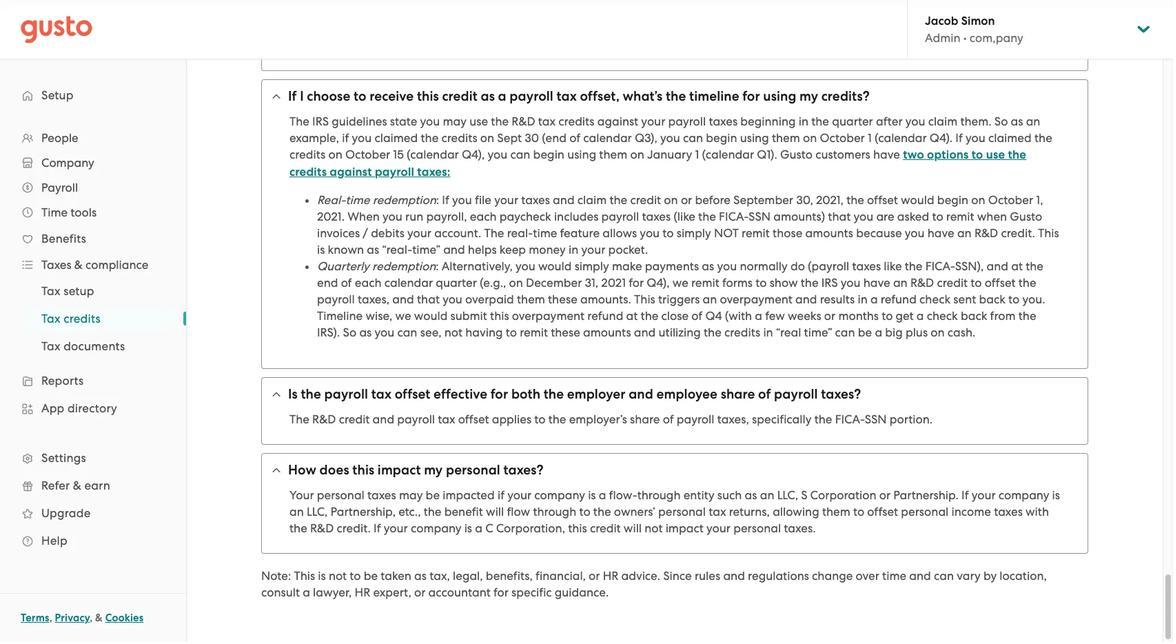 Task type: vqa. For each thing, say whether or not it's contained in the screenshot.
"VISIT"
no



Task type: locate. For each thing, give the bounding box(es) containing it.
an down your
[[290, 505, 304, 519]]

not right see,
[[445, 326, 463, 339]]

0 vertical spatial hr
[[603, 569, 619, 583]]

payroll down the if i choose to receive this credit as a payroll tax offset, what's the timeline for using my credits? dropdown button
[[669, 114, 706, 128]]

0 horizontal spatial q4),
[[462, 148, 485, 161]]

if inside your personal taxes may be impacted if your company is a flow-through entity such as an llc, s corporation or partnership. if your company is an llc, partnership, etc., the benefit will flow through to the owners' personal tax returns, allowing them to offset personal income taxes with the r&d credit. if your company is a c corporation, this credit will not impact your personal taxes.
[[498, 488, 505, 502]]

december
[[526, 276, 582, 290]]

known
[[328, 243, 364, 257]]

through up corporation,
[[533, 505, 577, 519]]

this up state
[[417, 88, 439, 104]]

does
[[320, 462, 349, 478]]

not inside : alternatively, you would simply make payments as you normally do (payroll taxes like the fica-ssn), and at the end of each calendar quarter (e.g., on december 31, 2021 for q4), we remit forms to show the irs you have an r&d credit to offset the payroll taxes, and that you overpaid them these amounts. this triggers an overpayment and results in a refund check sent back to you. timeline wise, we would submit this overpayment refund at the close of q4 (with a few weeks or months to get a check back from the irs). so as you can see, not having to remit these amounts and utilizing the credits in "real time" can be a big plus on cash.
[[445, 326, 463, 339]]

them left the january
[[600, 148, 628, 161]]

in down few
[[764, 326, 774, 339]]

ssn left portion.
[[865, 412, 887, 426]]

money
[[529, 243, 566, 257]]

1 vertical spatial so
[[343, 326, 357, 339]]

an inside : if you file your taxes and claim the credit on or before september 30, 2021, the offset would begin on october 1, 2021. when you run payroll, each paycheck includes payroll taxes (like the fica-ssn amounts) that you are asked to remit when gusto invoices / debits your account. the real-time feature allows you to simply not remit those amounts because you have an r&d credit. this is known as "real-time" and helps keep money in your pocket.
[[958, 226, 972, 240]]

1 , from the left
[[49, 612, 52, 624]]

customers
[[816, 148, 871, 161]]

1 vertical spatial if
[[498, 488, 505, 502]]

october inside : if you file your taxes and claim the credit on or before september 30, 2021, the offset would begin on october 1, 2021. when you run payroll, each paycheck includes payroll taxes (like the fica-ssn amounts) that you are asked to remit when gusto invoices / debits your account. the real-time feature allows you to simply not remit those amounts because you have an r&d credit. this is known as "real-time" and helps keep money in your pocket.
[[989, 193, 1034, 207]]

tax down tax setup
[[41, 312, 61, 326]]

redemption
[[373, 193, 436, 207], [372, 259, 436, 273]]

1 vertical spatial begin
[[534, 148, 565, 161]]

would up asked
[[901, 193, 935, 207]]

overpayment
[[720, 292, 793, 306], [512, 309, 585, 323]]

1 vertical spatial may
[[399, 488, 423, 502]]

0 horizontal spatial credit.
[[337, 521, 371, 535]]

when
[[348, 210, 380, 223]]

check left sent
[[920, 292, 951, 306]]

1 horizontal spatial overpayment
[[720, 292, 793, 306]]

you up pocket.
[[640, 226, 660, 240]]

1 vertical spatial q4),
[[647, 276, 670, 290]]

r&d up 30
[[512, 114, 536, 128]]

or up guidance.
[[589, 569, 600, 583]]

time tools button
[[14, 200, 172, 225]]

1 vertical spatial credit.
[[337, 521, 371, 535]]

claim inside the irs guidelines state you may use the r&d tax credits against your payroll taxes beginning in the quarter after you claim them. so as an example, if you claimed the credits on sept 30 (end of calendar q3), you can begin using them on october 1 (calendar q4). if you claimed the credits on october 15 (calendar q4), you can begin using them on january 1 (calendar q1). gusto customers have
[[929, 114, 958, 128]]

before
[[695, 193, 731, 207]]

gusto down 1,
[[1011, 210, 1043, 223]]

taxes? inside dropdown button
[[504, 462, 544, 478]]

entity
[[684, 488, 715, 502]]

or inside : if you file your taxes and claim the credit on or before september 30, 2021, the offset would begin on october 1, 2021. when you run payroll, each paycheck includes payroll taxes (like the fica-ssn amounts) that you are asked to remit when gusto invoices / debits your account. the real-time feature allows you to simply not remit those amounts because you have an r&d credit. this is known as "real-time" and helps keep money in your pocket.
[[681, 193, 693, 207]]

your right file
[[495, 193, 519, 207]]

r&d up get
[[911, 276, 935, 290]]

fica- inside : if you file your taxes and claim the credit on or before september 30, 2021, the offset would begin on october 1, 2021. when you run payroll, each paycheck includes payroll taxes (like the fica-ssn amounts) that you are asked to remit when gusto invoices / debits your account. the real-time feature allows you to simply not remit those amounts because you have an r&d credit. this is known as "real-time" and helps keep money in your pocket.
[[719, 210, 749, 223]]

portion.
[[890, 412, 933, 426]]

against inside the irs guidelines state you may use the r&d tax credits against your payroll taxes beginning in the quarter after you claim them. so as an example, if you claimed the credits on sept 30 (end of calendar q3), you can begin using them on october 1 (calendar q4). if you claimed the credits on october 15 (calendar q4), you can begin using them on january 1 (calendar q1). gusto customers have
[[598, 114, 639, 128]]

september
[[734, 193, 794, 207]]

personal up impacted
[[446, 462, 501, 478]]

0 vertical spatial have
[[874, 148, 901, 161]]

my
[[800, 88, 819, 104], [424, 462, 443, 478]]

privacy link
[[55, 612, 90, 624]]

credits?
[[822, 88, 870, 104]]

taxes, up wise,
[[358, 292, 390, 306]]

for inside : alternatively, you would simply make payments as you normally do (payroll taxes like the fica-ssn), and at the end of each calendar quarter (e.g., on december 31, 2021 for q4), we remit forms to show the irs you have an r&d credit to offset the payroll taxes, and that you overpaid them these amounts. this triggers an overpayment and results in a refund check sent back to you. timeline wise, we would submit this overpayment refund at the close of q4 (with a few weeks or months to get a check back from the irs). so as you can see, not having to remit these amounts and utilizing the credits in "real time" can be a big plus on cash.
[[629, 276, 644, 290]]

0 horizontal spatial use
[[470, 114, 488, 128]]

1 vertical spatial impact
[[666, 521, 704, 535]]

0 vertical spatial impact
[[378, 462, 421, 478]]

1 horizontal spatial this
[[635, 292, 656, 306]]

the
[[290, 114, 310, 128], [484, 226, 504, 240], [290, 412, 310, 426]]

1 vertical spatial against
[[330, 165, 372, 179]]

credits inside gusto navigation "element"
[[64, 312, 101, 326]]

3 tax from the top
[[41, 339, 61, 353]]

& left cookies button
[[95, 612, 103, 624]]

0 horizontal spatial through
[[533, 505, 577, 519]]

payroll up allows in the right of the page
[[602, 210, 639, 223]]

1 vertical spatial simply
[[575, 259, 610, 273]]

tax inside your personal taxes may be impacted if your company is a flow-through entity such as an llc, s corporation or partnership. if your company is an llc, partnership, etc., the benefit will flow through to the owners' personal tax returns, allowing them to offset personal income taxes with the r&d credit. if your company is a c corporation, this credit will not impact your personal taxes.
[[709, 505, 727, 519]]

2 vertical spatial would
[[414, 309, 448, 323]]

llc, left s
[[778, 488, 799, 502]]

of right (end
[[570, 131, 581, 145]]

upgrade
[[41, 506, 91, 520]]

begin down timeline
[[706, 131, 738, 145]]

company
[[41, 156, 94, 170]]

0 vertical spatial time"
[[413, 243, 441, 257]]

like
[[884, 259, 902, 273]]

1 horizontal spatial claimed
[[989, 131, 1032, 145]]

have down asked
[[928, 226, 955, 240]]

or down the results
[[825, 309, 836, 323]]

this down overpaid
[[490, 309, 509, 323]]

begin down (end
[[534, 148, 565, 161]]

,
[[49, 612, 52, 624], [90, 612, 93, 624]]

& inside dropdown button
[[74, 258, 83, 272]]

amounts.
[[581, 292, 632, 306]]

to down (like
[[663, 226, 674, 240]]

1 horizontal spatial may
[[443, 114, 467, 128]]

1 horizontal spatial at
[[1012, 259, 1023, 273]]

0 vertical spatial we
[[673, 276, 689, 290]]

amounts down 2021,
[[806, 226, 854, 240]]

can down 'months'
[[836, 326, 856, 339]]

show
[[770, 276, 798, 290]]

each inside : alternatively, you would simply make payments as you normally do (payroll taxes like the fica-ssn), and at the end of each calendar quarter (e.g., on december 31, 2021 for q4), we remit forms to show the irs you have an r&d credit to offset the payroll taxes, and that you overpaid them these amounts. this triggers an overpayment and results in a refund check sent back to you. timeline wise, we would submit this overpayment refund at the close of q4 (with a few weeks or months to get a check back from the irs). so as you can see, not having to remit these amounts and utilizing the credits in "real time" can be a big plus on cash.
[[355, 276, 382, 290]]

simply inside : alternatively, you would simply make payments as you normally do (payroll taxes like the fica-ssn), and at the end of each calendar quarter (e.g., on december 31, 2021 for q4), we remit forms to show the irs you have an r&d credit to offset the payroll taxes, and that you overpaid them these amounts. this triggers an overpayment and results in a refund check sent back to you. timeline wise, we would submit this overpayment refund at the close of q4 (with a few weeks or months to get a check back from the irs). so as you can see, not having to remit these amounts and utilizing the credits in "real time" can be a big plus on cash.
[[575, 259, 610, 273]]

using up beginning
[[764, 88, 797, 104]]

0 horizontal spatial taxes,
[[358, 292, 390, 306]]

0 horizontal spatial if
[[342, 131, 349, 145]]

credit up does on the bottom left of the page
[[339, 412, 370, 426]]

1,
[[1037, 193, 1044, 207]]

time up when
[[346, 193, 370, 207]]

you up the january
[[661, 131, 681, 145]]

can
[[683, 131, 703, 145], [511, 148, 531, 161], [398, 326, 418, 339], [836, 326, 856, 339], [934, 569, 955, 583]]

tax,
[[430, 569, 450, 583]]

& for earn
[[73, 479, 81, 492]]

0 horizontal spatial ,
[[49, 612, 52, 624]]

if inside dropdown button
[[288, 88, 297, 104]]

1 : from the top
[[436, 193, 439, 207]]

pocket.
[[609, 243, 648, 257]]

0 horizontal spatial share
[[630, 412, 660, 426]]

1 horizontal spatial ssn
[[865, 412, 887, 426]]

1 vertical spatial :
[[436, 259, 439, 273]]

claimed up 15
[[375, 131, 418, 145]]

or inside : alternatively, you would simply make payments as you normally do (payroll taxes like the fica-ssn), and at the end of each calendar quarter (e.g., on december 31, 2021 for q4), we remit forms to show the irs you have an r&d credit to offset the payroll taxes, and that you overpaid them these amounts. this triggers an overpayment and results in a refund check sent back to you. timeline wise, we would submit this overpayment refund at the close of q4 (with a few weeks or months to get a check back from the irs). so as you can see, not having to remit these amounts and utilizing the credits in "real time" can be a big plus on cash.
[[825, 309, 836, 323]]

0 horizontal spatial 1
[[695, 148, 699, 161]]

is
[[317, 243, 325, 257], [588, 488, 596, 502], [1053, 488, 1061, 502], [465, 521, 472, 535], [318, 569, 326, 583]]

benefits,
[[486, 569, 533, 583]]

if
[[288, 88, 297, 104], [956, 131, 963, 145], [442, 193, 450, 207], [962, 488, 969, 502], [374, 521, 381, 535]]

taken
[[381, 569, 412, 583]]

0 horizontal spatial would
[[414, 309, 448, 323]]

0 vertical spatial calendar
[[584, 131, 632, 145]]

terms
[[21, 612, 49, 624]]

offset left effective at bottom
[[395, 386, 431, 402]]

the for credit
[[290, 412, 310, 426]]

compliance
[[86, 258, 149, 272]]

and down account.
[[444, 243, 465, 257]]

when
[[978, 210, 1008, 223]]

since
[[664, 569, 692, 583]]

2 tax from the top
[[41, 312, 61, 326]]

be inside : alternatively, you would simply make payments as you normally do (payroll taxes like the fica-ssn), and at the end of each calendar quarter (e.g., on december 31, 2021 for q4), we remit forms to show the irs you have an r&d credit to offset the payroll taxes, and that you overpaid them these amounts. this triggers an overpayment and results in a refund check sent back to you. timeline wise, we would submit this overpayment refund at the close of q4 (with a few weeks or months to get a check back from the irs). so as you can see, not having to remit these amounts and utilizing the credits in "real time" can be a big plus on cash.
[[858, 326, 873, 339]]

we right wise,
[[396, 309, 411, 323]]

1 vertical spatial &
[[73, 479, 81, 492]]

can inside note: this is not to be taken as tax, legal, benefits, financial, or hr advice. since rules and regulations change over time and can vary by location, consult a lawyer, hr expert, or accountant for specific guidance.
[[934, 569, 955, 583]]

time inside : if you file your taxes and claim the credit on or before september 30, 2021, the offset would begin on october 1, 2021. when you run payroll, each paycheck includes payroll taxes (like the fica-ssn amounts) that you are asked to remit when gusto invoices / debits your account. the real-time feature allows you to simply not remit those amounts because you have an r&d credit. this is known as "real-time" and helps keep money in your pocket.
[[533, 226, 557, 240]]

the inside dropdown button
[[666, 88, 686, 104]]

taxes, inside : alternatively, you would simply make payments as you normally do (payroll taxes like the fica-ssn), and at the end of each calendar quarter (e.g., on december 31, 2021 for q4), we remit forms to show the irs you have an r&d credit to offset the payroll taxes, and that you overpaid them these amounts. this triggers an overpayment and results in a refund check sent back to you. timeline wise, we would submit this overpayment refund at the close of q4 (with a few weeks or months to get a check back from the irs). so as you can see, not having to remit these amounts and utilizing the credits in "real time" can be a big plus on cash.
[[358, 292, 390, 306]]

tax inside dropdown button
[[557, 88, 577, 104]]

(with
[[725, 309, 752, 323]]

to right applies on the left of the page
[[535, 412, 546, 426]]

2 horizontal spatial be
[[858, 326, 873, 339]]

0 vertical spatial taxes?
[[822, 386, 862, 402]]

1 horizontal spatial not
[[445, 326, 463, 339]]

0 horizontal spatial be
[[364, 569, 378, 583]]

gusto inside : if you file your taxes and claim the credit on or before september 30, 2021, the offset would begin on october 1, 2021. when you run payroll, each paycheck includes payroll taxes (like the fica-ssn amounts) that you are asked to remit when gusto invoices / debits your account. the real-time feature allows you to simply not remit those amounts because you have an r&d credit. this is known as "real-time" and helps keep money in your pocket.
[[1011, 210, 1043, 223]]

1 vertical spatial october
[[345, 148, 390, 161]]

tax setup
[[41, 284, 94, 298]]

a inside note: this is not to be taken as tax, legal, benefits, financial, or hr advice. since rules and regulations change over time and can vary by location, consult a lawyer, hr expert, or accountant for specific guidance.
[[303, 586, 310, 599]]

taxes,
[[358, 292, 390, 306], [718, 412, 750, 426]]

fica-
[[719, 210, 749, 223], [926, 259, 956, 273], [836, 412, 865, 426]]

run
[[406, 210, 424, 223]]

0 vertical spatial taxes,
[[358, 292, 390, 306]]

1 horizontal spatial will
[[624, 521, 642, 535]]

on right (e.g.,
[[509, 276, 523, 290]]

calendar inside : alternatively, you would simply make payments as you normally do (payroll taxes like the fica-ssn), and at the end of each calendar quarter (e.g., on december 31, 2021 for q4), we remit forms to show the irs you have an r&d credit to offset the payroll taxes, and that you overpaid them these amounts. this triggers an overpayment and results in a refund check sent back to you. timeline wise, we would submit this overpayment refund at the close of q4 (with a few weeks or months to get a check back from the irs). so as you can see, not having to remit these amounts and utilizing the credits in "real time" can be a big plus on cash.
[[385, 276, 433, 290]]

0 vertical spatial share
[[721, 386, 755, 402]]

1 claimed from the left
[[375, 131, 418, 145]]

q4), inside the irs guidelines state you may use the r&d tax credits against your payroll taxes beginning in the quarter after you claim them. so as an example, if you claimed the credits on sept 30 (end of calendar q3), you can begin using them on october 1 (calendar q4). if you claimed the credits on october 15 (calendar q4), you can begin using them on january 1 (calendar q1). gusto customers have
[[462, 148, 485, 161]]

simply up 31,
[[575, 259, 610, 273]]

as inside the irs guidelines state you may use the r&d tax credits against your payroll taxes beginning in the quarter after you claim them. so as an example, if you claimed the credits on sept 30 (end of calendar q3), you can begin using them on october 1 (calendar q4). if you claimed the credits on october 15 (calendar q4), you can begin using them on january 1 (calendar q1). gusto customers have
[[1011, 114, 1024, 128]]

1 horizontal spatial use
[[987, 148, 1006, 162]]

list
[[0, 126, 186, 554], [0, 277, 186, 360]]

1 horizontal spatial refund
[[881, 292, 917, 306]]

october up when
[[989, 193, 1034, 207]]

0 horizontal spatial ssn
[[749, 210, 771, 223]]

jacob
[[925, 14, 959, 28]]

irs inside the irs guidelines state you may use the r&d tax credits against your payroll taxes beginning in the quarter after you claim them. so as an example, if you claimed the credits on sept 30 (end of calendar q3), you can begin using them on october 1 (calendar q4). if you claimed the credits on october 15 (calendar q4), you can begin using them on january 1 (calendar q1). gusto customers have
[[312, 114, 329, 128]]

will up c
[[486, 505, 504, 519]]

impacted
[[443, 488, 495, 502]]

your down run
[[408, 226, 432, 240]]

0 horizontal spatial taxes?
[[504, 462, 544, 478]]

an up the q4
[[703, 292, 717, 306]]

1 vertical spatial that
[[417, 292, 440, 306]]

this inside your personal taxes may be impacted if your company is a flow-through entity such as an llc, s corporation or partnership. if your company is an llc, partnership, etc., the benefit will flow through to the owners' personal tax returns, allowing them to offset personal income taxes with the r&d credit. if your company is a c corporation, this credit will not impact your personal taxes.
[[568, 521, 587, 535]]

if down guidelines
[[342, 131, 349, 145]]

that down 2021,
[[828, 210, 851, 223]]

payroll inside the irs guidelines state you may use the r&d tax credits against your payroll taxes beginning in the quarter after you claim them. so as an example, if you claimed the credits on sept 30 (end of calendar q3), you can begin using them on october 1 (calendar q4). if you claimed the credits on october 15 (calendar q4), you can begin using them on january 1 (calendar q1). gusto customers have
[[669, 114, 706, 128]]

an inside the irs guidelines state you may use the r&d tax credits against your payroll taxes beginning in the quarter after you claim them. so as an example, if you claimed the credits on sept 30 (end of calendar q3), you can begin using them on october 1 (calendar q4). if you claimed the credits on october 15 (calendar q4), you can begin using them on january 1 (calendar q1). gusto customers have
[[1027, 114, 1041, 128]]

0 vertical spatial fica-
[[719, 210, 749, 223]]

taxes left with
[[995, 505, 1023, 519]]

have down like
[[864, 276, 891, 290]]

overpayment down december
[[512, 309, 585, 323]]

1 vertical spatial taxes,
[[718, 412, 750, 426]]

is inside note: this is not to be taken as tax, legal, benefits, financial, or hr advice. since rules and regulations change over time and can vary by location, consult a lawyer, hr expert, or accountant for specific guidance.
[[318, 569, 326, 583]]

have inside : if you file your taxes and claim the credit on or before september 30, 2021, the offset would begin on october 1, 2021. when you run payroll, each paycheck includes payroll taxes (like the fica-ssn amounts) that you are asked to remit when gusto invoices / debits your account. the real-time feature allows you to simply not remit those amounts because you have an r&d credit. this is known as "real-time" and helps keep money in your pocket.
[[928, 226, 955, 240]]

2 horizontal spatial begin
[[938, 193, 969, 207]]

may up etc.,
[[399, 488, 423, 502]]

of inside the irs guidelines state you may use the r&d tax credits against your payroll taxes beginning in the quarter after you claim them. so as an example, if you claimed the credits on sept 30 (end of calendar q3), you can begin using them on october 1 (calendar q4). if you claimed the credits on october 15 (calendar q4), you can begin using them on january 1 (calendar q1). gusto customers have
[[570, 131, 581, 145]]

you down keep
[[516, 259, 536, 273]]

personal
[[446, 462, 501, 478], [317, 488, 365, 502], [659, 505, 706, 519], [902, 505, 949, 519], [734, 521, 781, 535]]

you down sept
[[488, 148, 508, 161]]

payroll inside : if you file your taxes and claim the credit on or before september 30, 2021, the offset would begin on october 1, 2021. when you run payroll, each paycheck includes payroll taxes (like the fica-ssn amounts) that you are asked to remit when gusto invoices / debits your account. the real-time feature allows you to simply not remit those amounts because you have an r&d credit. this is known as "real-time" and helps keep money in your pocket.
[[602, 210, 639, 223]]

2 claimed from the left
[[989, 131, 1032, 145]]

0 vertical spatial quarter
[[833, 114, 874, 128]]

0 vertical spatial &
[[74, 258, 83, 272]]

refer & earn
[[41, 479, 110, 492]]

this right note:
[[294, 569, 315, 583]]

: inside : if you file your taxes and claim the credit on or before september 30, 2021, the offset would begin on october 1, 2021. when you run payroll, each paycheck includes payroll taxes (like the fica-ssn amounts) that you are asked to remit when gusto invoices / debits your account. the real-time feature allows you to simply not remit those amounts because you have an r&d credit. this is known as "real-time" and helps keep money in your pocket.
[[436, 193, 439, 207]]

0 vertical spatial gusto
[[781, 148, 813, 161]]

refund up get
[[881, 292, 917, 306]]

home image
[[21, 16, 92, 43]]

hr left advice.
[[603, 569, 619, 583]]

calendar left the q3),
[[584, 131, 632, 145]]

credit inside : alternatively, you would simply make payments as you normally do (payroll taxes like the fica-ssn), and at the end of each calendar quarter (e.g., on december 31, 2021 for q4), we remit forms to show the irs you have an r&d credit to offset the payroll taxes, and that you overpaid them these amounts. this triggers an overpayment and results in a refund check sent back to you. timeline wise, we would submit this overpayment refund at the close of q4 (with a few weeks or months to get a check back from the irs). so as you can see, not having to remit these amounts and utilizing the credits in "real time" can be a big plus on cash.
[[937, 276, 968, 290]]

2 vertical spatial using
[[568, 148, 597, 161]]

0 horizontal spatial time
[[346, 193, 370, 207]]

taxes inside : alternatively, you would simply make payments as you normally do (payroll taxes like the fica-ssn), and at the end of each calendar quarter (e.g., on december 31, 2021 for q4), we remit forms to show the irs you have an r&d credit to offset the payroll taxes, and that you overpaid them these amounts. this triggers an overpayment and results in a refund check sent back to you. timeline wise, we would submit this overpayment refund at the close of q4 (with a few weeks or months to get a check back from the irs). so as you can see, not having to remit these amounts and utilizing the credits in "real time" can be a big plus on cash.
[[853, 259, 881, 273]]

1 horizontal spatial time"
[[805, 326, 833, 339]]

quarter
[[833, 114, 874, 128], [436, 276, 477, 290]]

0 vertical spatial tax
[[41, 284, 61, 298]]

in down feature
[[569, 243, 579, 257]]

r&d inside your personal taxes may be impacted if your company is a flow-through entity such as an llc, s corporation or partnership. if your company is an llc, partnership, etc., the benefit will flow through to the owners' personal tax returns, allowing them to offset personal income taxes with the r&d credit. if your company is a c corporation, this credit will not impact your personal taxes.
[[310, 521, 334, 535]]

quarterly redemption
[[317, 259, 436, 273]]

share up specifically
[[721, 386, 755, 402]]

example,
[[290, 131, 339, 145]]

the down is at the left bottom
[[290, 412, 310, 426]]

0 vertical spatial q4),
[[462, 148, 485, 161]]

0 vertical spatial amounts
[[806, 226, 854, 240]]

is inside : if you file your taxes and claim the credit on or before september 30, 2021, the offset would begin on october 1, 2021. when you run payroll, each paycheck includes payroll taxes (like the fica-ssn amounts) that you are asked to remit when gusto invoices / debits your account. the real-time feature allows you to simply not remit those amounts because you have an r&d credit. this is known as "real-time" and helps keep money in your pocket.
[[317, 243, 325, 257]]

llc,
[[778, 488, 799, 502], [307, 505, 328, 519]]

so inside : alternatively, you would simply make payments as you normally do (payroll taxes like the fica-ssn), and at the end of each calendar quarter (e.g., on december 31, 2021 for q4), we remit forms to show the irs you have an r&d credit to offset the payroll taxes, and that you overpaid them these amounts. this triggers an overpayment and results in a refund check sent back to you. timeline wise, we would submit this overpayment refund at the close of q4 (with a few weeks or months to get a check back from the irs). so as you can see, not having to remit these amounts and utilizing the credits in "real time" can be a big plus on cash.
[[343, 326, 357, 339]]

: up payroll, at the left of page
[[436, 193, 439, 207]]

calendar
[[584, 131, 632, 145], [385, 276, 433, 290]]

credit down owners'
[[590, 521, 621, 535]]

0 horizontal spatial (calendar
[[407, 148, 459, 161]]

not down owners'
[[645, 521, 663, 535]]

r&d down your
[[310, 521, 334, 535]]

help
[[41, 534, 68, 548]]

back up the from
[[980, 292, 1006, 306]]

corporation,
[[496, 521, 565, 535]]

calendar down "real-
[[385, 276, 433, 290]]

them.
[[961, 114, 992, 128]]

offset inside : alternatively, you would simply make payments as you normally do (payroll taxes like the fica-ssn), and at the end of each calendar quarter (e.g., on december 31, 2021 for q4), we remit forms to show the irs you have an r&d credit to offset the payroll taxes, and that you overpaid them these amounts. this triggers an overpayment and results in a refund check sent back to you. timeline wise, we would submit this overpayment refund at the close of q4 (with a few weeks or months to get a check back from the irs). so as you can see, not having to remit these amounts and utilizing the credits in "real time" can be a big plus on cash.
[[985, 276, 1016, 290]]

time" down weeks
[[805, 326, 833, 339]]

1 horizontal spatial claim
[[929, 114, 958, 128]]

1 vertical spatial 1
[[695, 148, 699, 161]]

tax inside dropdown button
[[372, 386, 392, 402]]

we
[[673, 276, 689, 290], [396, 309, 411, 323]]

earn
[[84, 479, 110, 492]]

time"
[[413, 243, 441, 257], [805, 326, 833, 339]]

for inside note: this is not to be taken as tax, legal, benefits, financial, or hr advice. since rules and regulations change over time and can vary by location, consult a lawyer, hr expert, or accountant for specific guidance.
[[494, 586, 509, 599]]

0 vertical spatial overpayment
[[720, 292, 793, 306]]

the inside the irs guidelines state you may use the r&d tax credits against your payroll taxes beginning in the quarter after you claim them. so as an example, if you claimed the credits on sept 30 (end of calendar q3), you can begin using them on october 1 (calendar q4). if you claimed the credits on october 15 (calendar q4), you can begin using them on january 1 (calendar q1). gusto customers have
[[290, 114, 310, 128]]

2 : from the top
[[436, 259, 439, 273]]

0 horizontal spatial we
[[396, 309, 411, 323]]

amounts inside : alternatively, you would simply make payments as you normally do (payroll taxes like the fica-ssn), and at the end of each calendar quarter (e.g., on december 31, 2021 for q4), we remit forms to show the irs you have an r&d credit to offset the payroll taxes, and that you overpaid them these amounts. this triggers an overpayment and results in a refund check sent back to you. timeline wise, we would submit this overpayment refund at the close of q4 (with a few weeks or months to get a check back from the irs). so as you can see, not having to remit these amounts and utilizing the credits in "real time" can be a big plus on cash.
[[584, 326, 631, 339]]

includes
[[554, 210, 599, 223]]

0 horizontal spatial claimed
[[375, 131, 418, 145]]

and up the r&d credit and payroll tax offset applies to the employer's share of payroll taxes, specifically the fica-ssn portion.
[[629, 386, 654, 402]]

0 horizontal spatial october
[[345, 148, 390, 161]]

1 tax from the top
[[41, 284, 61, 298]]

0 vertical spatial simply
[[677, 226, 712, 240]]

:
[[436, 193, 439, 207], [436, 259, 439, 273]]

credits inside : alternatively, you would simply make payments as you normally do (payroll taxes like the fica-ssn), and at the end of each calendar quarter (e.g., on december 31, 2021 for q4), we remit forms to show the irs you have an r&d credit to offset the payroll taxes, and that you overpaid them these amounts. this triggers an overpayment and results in a refund check sent back to you. timeline wise, we would submit this overpayment refund at the close of q4 (with a few weeks or months to get a check back from the irs). so as you can see, not having to remit these amounts and utilizing the credits in "real time" can be a big plus on cash.
[[725, 326, 761, 339]]

impact
[[378, 462, 421, 478], [666, 521, 704, 535]]

settings link
[[14, 446, 172, 470]]

"real
[[776, 326, 802, 339]]

offset inside : if you file your taxes and claim the credit on or before september 30, 2021, the offset would begin on october 1, 2021. when you run payroll, each paycheck includes payroll taxes (like the fica-ssn amounts) that you are asked to remit when gusto invoices / debits your account. the real-time feature allows you to simply not remit those amounts because you have an r&d credit. this is known as "real-time" and helps keep money in your pocket.
[[868, 193, 899, 207]]

on
[[481, 131, 495, 145], [803, 131, 817, 145], [329, 148, 343, 161], [631, 148, 645, 161], [664, 193, 678, 207], [972, 193, 986, 207], [509, 276, 523, 290], [931, 326, 945, 339]]

(calendar up the taxes:
[[407, 148, 459, 161]]

for left both
[[491, 386, 508, 402]]

you.
[[1023, 292, 1046, 306]]

q1).
[[757, 148, 778, 161]]

receive
[[370, 88, 414, 104]]

big
[[886, 326, 903, 339]]

if inside : if you file your taxes and claim the credit on or before september 30, 2021, the offset would begin on october 1, 2021. when you run payroll, each paycheck includes payroll taxes (like the fica-ssn amounts) that you are asked to remit when gusto invoices / debits your account. the real-time feature allows you to simply not remit those amounts because you have an r&d credit. this is known as "real-time" and helps keep money in your pocket.
[[442, 193, 450, 207]]

2 horizontal spatial not
[[645, 521, 663, 535]]

: down account.
[[436, 259, 439, 273]]

hr
[[603, 569, 619, 583], [355, 586, 371, 599]]

1 horizontal spatial credit.
[[1002, 226, 1036, 240]]

that inside : alternatively, you would simply make payments as you normally do (payroll taxes like the fica-ssn), and at the end of each calendar quarter (e.g., on december 31, 2021 for q4), we remit forms to show the irs you have an r&d credit to offset the payroll taxes, and that you overpaid them these amounts. this triggers an overpayment and results in a refund check sent back to you. timeline wise, we would submit this overpayment refund at the close of q4 (with a few weeks or months to get a check back from the irs). so as you can see, not having to remit these amounts and utilizing the credits in "real time" can be a big plus on cash.
[[417, 292, 440, 306]]

0 vertical spatial check
[[920, 292, 951, 306]]

0 vertical spatial would
[[901, 193, 935, 207]]

may inside your personal taxes may be impacted if your company is a flow-through entity such as an llc, s corporation or partnership. if your company is an llc, partnership, etc., the benefit will flow through to the owners' personal tax returns, allowing them to offset personal income taxes with the r&d credit. if your company is a c corporation, this credit will not impact your personal taxes.
[[399, 488, 423, 502]]

1 vertical spatial be
[[426, 488, 440, 502]]

0 horizontal spatial quarter
[[436, 276, 477, 290]]

redemption down "real-
[[372, 259, 436, 273]]

credit. inside your personal taxes may be impacted if your company is a flow-through entity such as an llc, s corporation or partnership. if your company is an llc, partnership, etc., the benefit will flow through to the owners' personal tax returns, allowing them to offset personal income taxes with the r&d credit. if your company is a c corporation, this credit will not impact your personal taxes.
[[337, 521, 371, 535]]

tax down 'tax credits'
[[41, 339, 61, 353]]

2 vertical spatial &
[[95, 612, 103, 624]]

& left earn
[[73, 479, 81, 492]]

credit inside : if you file your taxes and claim the credit on or before september 30, 2021, the offset would begin on october 1, 2021. when you run payroll, each paycheck includes payroll taxes (like the fica-ssn amounts) that you are asked to remit when gusto invoices / debits your account. the real-time feature allows you to simply not remit those amounts because you have an r&d credit. this is known as "real-time" and helps keep money in your pocket.
[[631, 193, 661, 207]]

a left c
[[475, 521, 483, 535]]

change
[[812, 569, 853, 583]]

impact down entity
[[666, 521, 704, 535]]

0 vertical spatial use
[[470, 114, 488, 128]]

com,pany
[[970, 31, 1024, 45]]

payroll inside two options to use the credits against payroll taxes:
[[375, 165, 415, 179]]

0 horizontal spatial claim
[[578, 193, 607, 207]]

1 vertical spatial each
[[355, 276, 382, 290]]

0 horizontal spatial that
[[417, 292, 440, 306]]

1 vertical spatial time
[[533, 226, 557, 240]]

at
[[1012, 259, 1023, 273], [627, 309, 638, 323]]

2 vertical spatial tax
[[41, 339, 61, 353]]

taxes? inside dropdown button
[[822, 386, 862, 402]]

partnership,
[[331, 505, 396, 519]]

claim
[[929, 114, 958, 128], [578, 193, 607, 207]]

fica- inside : alternatively, you would simply make payments as you normally do (payroll taxes like the fica-ssn), and at the end of each calendar quarter (e.g., on december 31, 2021 for q4), we remit forms to show the irs you have an r&d credit to offset the payroll taxes, and that you overpaid them these amounts. this triggers an overpayment and results in a refund check sent back to you. timeline wise, we would submit this overpayment refund at the close of q4 (with a few weeks or months to get a check back from the irs). so as you can see, not having to remit these amounts and utilizing the credits in "real time" can be a big plus on cash.
[[926, 259, 956, 273]]

1 vertical spatial gusto
[[1011, 210, 1043, 223]]

1 list from the top
[[0, 126, 186, 554]]

personal down returns,
[[734, 521, 781, 535]]

in inside the irs guidelines state you may use the r&d tax credits against your payroll taxes beginning in the quarter after you claim them. so as an example, if you claimed the credits on sept 30 (end of calendar q3), you can begin using them on october 1 (calendar q4). if you claimed the credits on october 15 (calendar q4), you can begin using them on january 1 (calendar q1). gusto customers have
[[799, 114, 809, 128]]

specifically
[[752, 412, 812, 426]]

so inside the irs guidelines state you may use the r&d tax credits against your payroll taxes beginning in the quarter after you claim them. so as an example, if you claimed the credits on sept 30 (end of calendar q3), you can begin using them on october 1 (calendar q4). if you claimed the credits on october 15 (calendar q4), you can begin using them on january 1 (calendar q1). gusto customers have
[[995, 114, 1009, 128]]

payroll up how does this impact my personal taxes?
[[397, 412, 435, 426]]

0 horizontal spatial simply
[[575, 259, 610, 273]]

asked
[[898, 210, 930, 223]]

options
[[928, 148, 969, 162]]

claimed down the them.
[[989, 131, 1032, 145]]

admin
[[925, 31, 961, 45]]

and
[[553, 193, 575, 207], [444, 243, 465, 257], [987, 259, 1009, 273], [393, 292, 414, 306], [796, 292, 818, 306], [634, 326, 656, 339], [629, 386, 654, 402], [373, 412, 395, 426], [724, 569, 745, 583], [910, 569, 932, 583]]

2 redemption from the top
[[372, 259, 436, 273]]

impact inside dropdown button
[[378, 462, 421, 478]]

company up with
[[999, 488, 1050, 502]]

debits
[[371, 226, 405, 240]]

tax credits
[[41, 312, 101, 326]]

against
[[598, 114, 639, 128], [330, 165, 372, 179]]

them down corporation
[[823, 505, 851, 519]]

offset,
[[580, 88, 620, 104]]

company up corporation,
[[535, 488, 585, 502]]

tax for tax documents
[[41, 339, 61, 353]]

ssn),
[[956, 259, 984, 273]]

1 horizontal spatial my
[[800, 88, 819, 104]]

tax documents
[[41, 339, 125, 353]]

to inside two options to use the credits against payroll taxes:
[[972, 148, 984, 162]]

0 horizontal spatial will
[[486, 505, 504, 519]]

1 horizontal spatial we
[[673, 276, 689, 290]]

taxes
[[709, 114, 738, 128], [522, 193, 550, 207], [642, 210, 671, 223], [853, 259, 881, 273], [368, 488, 396, 502], [995, 505, 1023, 519]]

1 vertical spatial taxes?
[[504, 462, 544, 478]]

1 vertical spatial time"
[[805, 326, 833, 339]]

taxes inside the irs guidelines state you may use the r&d tax credits against your payroll taxes beginning in the quarter after you claim them. so as an example, if you claimed the credits on sept 30 (end of calendar q3), you can begin using them on october 1 (calendar q4). if you claimed the credits on october 15 (calendar q4), you can begin using them on january 1 (calendar q1). gusto customers have
[[709, 114, 738, 128]]

them down beginning
[[772, 131, 801, 145]]

of
[[570, 131, 581, 145], [341, 276, 352, 290], [692, 309, 703, 323], [759, 386, 771, 402], [663, 412, 674, 426]]

a right consult
[[303, 586, 310, 599]]

2 list from the top
[[0, 277, 186, 360]]

q4
[[706, 309, 722, 323]]

your inside the irs guidelines state you may use the r&d tax credits against your payroll taxes beginning in the quarter after you claim them. so as an example, if you claimed the credits on sept 30 (end of calendar q3), you can begin using them on october 1 (calendar q4). if you claimed the credits on october 15 (calendar q4), you can begin using them on january 1 (calendar q1). gusto customers have
[[642, 114, 666, 128]]

not up lawyer,
[[329, 569, 347, 583]]

on right the plus
[[931, 326, 945, 339]]

0 vertical spatial the
[[290, 114, 310, 128]]

this inside note: this is not to be taken as tax, legal, benefits, financial, or hr advice. since rules and regulations change over time and can vary by location, consult a lawyer, hr expert, or accountant for specific guidance.
[[294, 569, 315, 583]]

1 horizontal spatial share
[[721, 386, 755, 402]]

taxes:
[[417, 165, 451, 179]]

q4), up file
[[462, 148, 485, 161]]

30,
[[797, 193, 814, 207]]

them
[[772, 131, 801, 145], [600, 148, 628, 161], [517, 292, 545, 306], [823, 505, 851, 519]]

each inside : if you file your taxes and claim the credit on or before september 30, 2021, the offset would begin on october 1, 2021. when you run payroll, each paycheck includes payroll taxes (like the fica-ssn amounts) that you are asked to remit when gusto invoices / debits your account. the real-time feature allows you to simply not remit those amounts because you have an r&d credit. this is known as "real-time" and helps keep money in your pocket.
[[470, 210, 497, 223]]

1 horizontal spatial time
[[533, 226, 557, 240]]



Task type: describe. For each thing, give the bounding box(es) containing it.
corporation
[[811, 488, 877, 502]]

payroll button
[[14, 175, 172, 200]]

those
[[773, 226, 803, 240]]

setup link
[[14, 83, 172, 108]]

using inside dropdown button
[[764, 88, 797, 104]]

0 horizontal spatial llc,
[[307, 505, 328, 519]]

an up returns,
[[760, 488, 775, 502]]

in up 'months'
[[858, 292, 868, 306]]

guidance.
[[555, 586, 609, 599]]

personal down does on the bottom left of the page
[[317, 488, 365, 502]]

r&d inside the irs guidelines state you may use the r&d tax credits against your payroll taxes beginning in the quarter after you claim them. so as an example, if you claimed the credits on sept 30 (end of calendar q3), you can begin using them on october 1 (calendar q4). if you claimed the credits on october 15 (calendar q4), you can begin using them on january 1 (calendar q1). gusto customers have
[[512, 114, 536, 128]]

by
[[984, 569, 997, 583]]

your down such
[[707, 521, 731, 535]]

location,
[[1000, 569, 1047, 583]]

share inside dropdown button
[[721, 386, 755, 402]]

time" inside : if you file your taxes and claim the credit on or before september 30, 2021, the offset would begin on october 1, 2021. when you run payroll, each paycheck includes payroll taxes (like the fica-ssn amounts) that you are asked to remit when gusto invoices / debits your account. the real-time feature allows you to simply not remit those amounts because you have an r&d credit. this is known as "real-time" and helps keep money in your pocket.
[[413, 243, 441, 257]]

this inside : if you file your taxes and claim the credit on or before september 30, 2021, the offset would begin on october 1, 2021. when you run payroll, each paycheck includes payroll taxes (like the fica-ssn amounts) that you are asked to remit when gusto invoices / debits your account. the real-time feature allows you to simply not remit those amounts because you have an r&d credit. this is known as "real-time" and helps keep money in your pocket.
[[1039, 226, 1060, 240]]

2 , from the left
[[90, 612, 93, 624]]

owners'
[[614, 505, 656, 519]]

people button
[[14, 126, 172, 150]]

real-
[[507, 226, 533, 240]]

30
[[525, 131, 539, 145]]

have inside the irs guidelines state you may use the r&d tax credits against your payroll taxes beginning in the quarter after you claim them. so as an example, if you claimed the credits on sept 30 (end of calendar q3), you can begin using them on october 1 (calendar q4). if you claimed the credits on october 15 (calendar q4), you can begin using them on january 1 (calendar q1). gusto customers have
[[874, 148, 901, 161]]

0 vertical spatial these
[[548, 292, 578, 306]]

your up income
[[972, 488, 996, 502]]

be inside your personal taxes may be impacted if your company is a flow-through entity such as an llc, s corporation or partnership. if your company is an llc, partnership, etc., the benefit will flow through to the owners' personal tax returns, allowing them to offset personal income taxes with the r&d credit. if your company is a c corporation, this credit will not impact your personal taxes.
[[426, 488, 440, 502]]

payroll down "employee"
[[677, 412, 715, 426]]

on left sept
[[481, 131, 495, 145]]

them inside your personal taxes may be impacted if your company is a flow-through entity such as an llc, s corporation or partnership. if your company is an llc, partnership, etc., the benefit will flow through to the owners' personal tax returns, allowing them to offset personal income taxes with the r&d credit. if your company is a c corporation, this credit will not impact your personal taxes.
[[823, 505, 851, 519]]

and up wise,
[[393, 292, 414, 306]]

to right having
[[506, 326, 517, 339]]

a left few
[[755, 309, 763, 323]]

payroll,
[[427, 210, 467, 223]]

payroll up specifically
[[775, 386, 818, 402]]

payroll inside : alternatively, you would simply make payments as you normally do (payroll taxes like the fica-ssn), and at the end of each calendar quarter (e.g., on december 31, 2021 for q4), we remit forms to show the irs you have an r&d credit to offset the payroll taxes, and that you overpaid them these amounts. this triggers an overpayment and results in a refund check sent back to you. timeline wise, we would submit this overpayment refund at the close of q4 (with a few weeks or months to get a check back from the irs). so as you can see, not having to remit these amounts and utilizing the credits in "real time" can be a big plus on cash.
[[317, 292, 355, 306]]

1 vertical spatial these
[[551, 326, 581, 339]]

see,
[[420, 326, 442, 339]]

you down the them.
[[966, 131, 986, 145]]

jacob simon admin • com,pany
[[925, 14, 1024, 45]]

close
[[662, 309, 689, 323]]

is the payroll tax offset effective for both the employer and employee share of payroll taxes? button
[[262, 378, 1088, 411]]

as inside note: this is not to be taken as tax, legal, benefits, financial, or hr advice. since rules and regulations change over time and can vary by location, consult a lawyer, hr expert, or accountant for specific guidance.
[[415, 569, 427, 583]]

i
[[300, 88, 304, 104]]

: if you file your taxes and claim the credit on or before september 30, 2021, the offset would begin on october 1, 2021. when you run payroll, each paycheck includes payroll taxes (like the fica-ssn amounts) that you are asked to remit when gusto invoices / debits your account. the real-time feature allows you to simply not remit those amounts because you have an r&d credit. this is known as "real-time" and helps keep money in your pocket.
[[317, 193, 1060, 257]]

you right state
[[420, 114, 440, 128]]

if up income
[[962, 488, 969, 502]]

1 horizontal spatial (calendar
[[702, 148, 755, 161]]

of inside dropdown button
[[759, 386, 771, 402]]

•
[[964, 31, 967, 45]]

that inside : if you file your taxes and claim the credit on or before september 30, 2021, the offset would begin on october 1, 2021. when you run payroll, each paycheck includes payroll taxes (like the fica-ssn amounts) that you are asked to remit when gusto invoices / debits your account. the real-time feature allows you to simply not remit those amounts because you have an r&d credit. this is known as "real-time" and helps keep money in your pocket.
[[828, 210, 851, 223]]

gusto navigation element
[[0, 59, 186, 577]]

in inside : if you file your taxes and claim the credit on or before september 30, 2021, the offset would begin on october 1, 2021. when you run payroll, each paycheck includes payroll taxes (like the fica-ssn amounts) that you are asked to remit when gusto invoices / debits your account. the real-time feature allows you to simply not remit those amounts because you have an r&d credit. this is known as "real-time" and helps keep money in your pocket.
[[569, 243, 579, 257]]

0 vertical spatial will
[[486, 505, 504, 519]]

your
[[290, 488, 314, 502]]

: alternatively, you would simply make payments as you normally do (payroll taxes like the fica-ssn), and at the end of each calendar quarter (e.g., on december 31, 2021 for q4), we remit forms to show the irs you have an r&d credit to offset the payroll taxes, and that you overpaid them these amounts. this triggers an overpayment and results in a refund check sent back to you. timeline wise, we would submit this overpayment refund at the close of q4 (with a few weeks or months to get a check back from the irs). so as you can see, not having to remit these amounts and utilizing the credits in "real time" can be a big plus on cash.
[[317, 259, 1046, 339]]

a up 'months'
[[871, 292, 878, 306]]

payroll inside the if i choose to receive this credit as a payroll tax offset, what's the timeline for using my credits? dropdown button
[[510, 88, 554, 104]]

you down wise,
[[375, 326, 395, 339]]

quarterly
[[317, 259, 370, 273]]

1 vertical spatial through
[[533, 505, 577, 519]]

a left flow-
[[599, 488, 606, 502]]

directory
[[68, 401, 117, 415]]

0 horizontal spatial begin
[[534, 148, 565, 161]]

over
[[856, 569, 880, 583]]

what's
[[623, 88, 663, 104]]

or right expert,
[[414, 586, 426, 599]]

r&d inside : alternatively, you would simply make payments as you normally do (payroll taxes like the fica-ssn), and at the end of each calendar quarter (e.g., on december 31, 2021 for q4), we remit forms to show the irs you have an r&d credit to offset the payroll taxes, and that you overpaid them these amounts. this triggers an overpayment and results in a refund check sent back to you. timeline wise, we would submit this overpayment refund at the close of q4 (with a few weeks or months to get a check back from the irs). so as you can see, not having to remit these amounts and utilizing the credits in "real time" can be a big plus on cash.
[[911, 276, 935, 290]]

claim inside : if you file your taxes and claim the credit on or before september 30, 2021, the offset would begin on october 1, 2021. when you run payroll, each paycheck includes payroll taxes (like the fica-ssn amounts) that you are asked to remit when gusto invoices / debits your account. the real-time feature allows you to simply not remit those amounts because you have an r&d credit. this is known as "real-time" and helps keep money in your pocket.
[[578, 193, 607, 207]]

to left get
[[882, 309, 893, 323]]

tax inside the irs guidelines state you may use the r&d tax credits against your payroll taxes beginning in the quarter after you claim them. so as an example, if you claimed the credits on sept 30 (end of calendar q3), you can begin using them on october 1 (calendar q4). if you claimed the credits on october 15 (calendar q4), you can begin using them on january 1 (calendar q1). gusto customers have
[[539, 114, 556, 128]]

with
[[1026, 505, 1050, 519]]

can down sept
[[511, 148, 531, 161]]

the inside two options to use the credits against payroll taxes:
[[1009, 148, 1027, 162]]

quarter inside the irs guidelines state you may use the r&d tax credits against your payroll taxes beginning in the quarter after you claim them. so as an example, if you claimed the credits on sept 30 (end of calendar q3), you can begin using them on october 1 (calendar q4). if you claimed the credits on october 15 (calendar q4), you can begin using them on january 1 (calendar q1). gusto customers have
[[833, 114, 874, 128]]

privacy
[[55, 612, 90, 624]]

not inside note: this is not to be taken as tax, legal, benefits, financial, or hr advice. since rules and regulations change over time and can vary by location, consult a lawyer, hr expert, or accountant for specific guidance.
[[329, 569, 347, 583]]

on up (like
[[664, 193, 678, 207]]

list containing tax setup
[[0, 277, 186, 360]]

r&d inside : if you file your taxes and claim the credit on or before september 30, 2021, the offset would begin on october 1, 2021. when you run payroll, each paycheck includes payroll taxes (like the fica-ssn amounts) that you are asked to remit when gusto invoices / debits your account. the real-time feature allows you to simply not remit those amounts because you have an r&d credit. this is known as "real-time" and helps keep money in your pocket.
[[975, 226, 999, 240]]

tax for tax credits
[[41, 312, 61, 326]]

benefit
[[445, 505, 483, 519]]

to right asked
[[933, 210, 944, 223]]

remit up triggers
[[692, 276, 720, 290]]

simon
[[962, 14, 996, 28]]

payroll right is at the left bottom
[[324, 386, 368, 402]]

do
[[791, 259, 805, 273]]

a inside dropdown button
[[498, 88, 507, 104]]

legal,
[[453, 569, 483, 583]]

list containing people
[[0, 126, 186, 554]]

if inside the irs guidelines state you may use the r&d tax credits against your payroll taxes beginning in the quarter after you claim them. so as an example, if you claimed the credits on sept 30 (end of calendar q3), you can begin using them on october 1 (calendar q4). if you claimed the credits on october 15 (calendar q4), you can begin using them on january 1 (calendar q1). gusto customers have
[[956, 131, 963, 145]]

1 horizontal spatial llc,
[[778, 488, 799, 502]]

two options to use the credits against payroll taxes: link
[[290, 148, 1027, 179]]

can up the january
[[683, 131, 703, 145]]

benefits link
[[14, 226, 172, 251]]

0 vertical spatial back
[[980, 292, 1006, 306]]

2021
[[602, 276, 626, 290]]

if down partnership,
[[374, 521, 381, 535]]

and right 'ssn),'
[[987, 259, 1009, 273]]

setup
[[64, 284, 94, 298]]

accountant
[[429, 586, 491, 599]]

make
[[612, 259, 642, 273]]

terms , privacy , & cookies
[[21, 612, 144, 624]]

: for quarterly redemption
[[436, 259, 439, 273]]

credit inside your personal taxes may be impacted if your company is a flow-through entity such as an llc, s corporation or partnership. if your company is an llc, partnership, etc., the benefit will flow through to the owners' personal tax returns, allowing them to offset personal income taxes with the r&d credit. if your company is a c corporation, this credit will not impact your personal taxes.
[[590, 521, 621, 535]]

on up customers
[[803, 131, 817, 145]]

this inside : alternatively, you would simply make payments as you normally do (payroll taxes like the fica-ssn), and at the end of each calendar quarter (e.g., on december 31, 2021 for q4), we remit forms to show the irs you have an r&d credit to offset the payroll taxes, and that you overpaid them these amounts. this triggers an overpayment and results in a refund check sent back to you. timeline wise, we would submit this overpayment refund at the close of q4 (with a few weeks or months to get a check back from the irs). so as you can see, not having to remit these amounts and utilizing the credits in "real time" can be a big plus on cash.
[[635, 292, 656, 306]]

and left utilizing
[[634, 326, 656, 339]]

2 vertical spatial fica-
[[836, 412, 865, 426]]

and up weeks
[[796, 292, 818, 306]]

1 horizontal spatial through
[[638, 488, 681, 502]]

q3),
[[635, 131, 658, 145]]

cookies button
[[105, 610, 144, 626]]

time" inside : alternatively, you would simply make payments as you normally do (payroll taxes like the fica-ssn), and at the end of each calendar quarter (e.g., on december 31, 2021 for q4), we remit forms to show the irs you have an r&d credit to offset the payroll taxes, and that you overpaid them these amounts. this triggers an overpayment and results in a refund check sent back to you. timeline wise, we would submit this overpayment refund at the close of q4 (with a few weeks or months to get a check back from the irs). so as you can see, not having to remit these amounts and utilizing the credits in "real time" can be a big plus on cash.
[[805, 326, 833, 339]]

personal down partnership.
[[902, 505, 949, 519]]

my inside dropdown button
[[800, 88, 819, 104]]

to inside the if i choose to receive this credit as a payroll tax offset, what's the timeline for using my credits? dropdown button
[[354, 88, 367, 104]]

on down example,
[[329, 148, 343, 161]]

0 vertical spatial refund
[[881, 292, 917, 306]]

on up when
[[972, 193, 986, 207]]

1 vertical spatial share
[[630, 412, 660, 426]]

you up submit
[[443, 292, 463, 306]]

1 vertical spatial refund
[[588, 309, 624, 323]]

vary
[[957, 569, 981, 583]]

employee
[[657, 386, 718, 402]]

how
[[288, 462, 317, 478]]

you up the results
[[841, 276, 861, 290]]

two options to use the credits against payroll taxes:
[[290, 148, 1027, 179]]

an down like
[[894, 276, 908, 290]]

guidelines
[[332, 114, 387, 128]]

specific
[[512, 586, 552, 599]]

and up the includes
[[553, 193, 575, 207]]

ssn inside : if you file your taxes and claim the credit on or before september 30, 2021, the offset would begin on october 1, 2021. when you run payroll, each paycheck includes payroll taxes (like the fica-ssn amounts) that you are asked to remit when gusto invoices / debits your account. the real-time feature allows you to simply not remit those amounts because you have an r&d credit. this is known as "real-time" and helps keep money in your pocket.
[[749, 210, 771, 223]]

taxes up paycheck
[[522, 193, 550, 207]]

your down etc.,
[[384, 521, 408, 535]]

reports link
[[14, 368, 172, 393]]

offset inside your personal taxes may be impacted if your company is a flow-through entity such as an llc, s corporation or partnership. if your company is an llc, partnership, etc., the benefit will flow through to the owners' personal tax returns, allowing them to offset personal income taxes with the r&d credit. if your company is a c corporation, this credit will not impact your personal taxes.
[[868, 505, 899, 519]]

15
[[393, 148, 404, 161]]

remit left when
[[947, 210, 975, 223]]

calendar inside the irs guidelines state you may use the r&d tax credits against your payroll taxes beginning in the quarter after you claim them. so as an example, if you claimed the credits on sept 30 (end of calendar q3), you can begin using them on october 1 (calendar q4). if you claimed the credits on october 15 (calendar q4), you can begin using them on january 1 (calendar q1). gusto customers have
[[584, 131, 632, 145]]

credit inside the if i choose to receive this credit as a payroll tax offset, what's the timeline for using my credits? dropdown button
[[442, 88, 478, 104]]

app
[[41, 401, 64, 415]]

taxes
[[41, 258, 71, 272]]

not inside your personal taxes may be impacted if your company is a flow-through entity such as an llc, s corporation or partnership. if your company is an llc, partnership, etc., the benefit will flow through to the owners' personal tax returns, allowing them to offset personal income taxes with the r&d credit. if your company is a c corporation, this credit will not impact your personal taxes.
[[645, 521, 663, 535]]

real-
[[317, 193, 346, 207]]

if inside the irs guidelines state you may use the r&d tax credits against your payroll taxes beginning in the quarter after you claim them. so as an example, if you claimed the credits on sept 30 (end of calendar q3), you can begin using them on october 1 (calendar q4). if you claimed the credits on october 15 (calendar q4), you can begin using them on january 1 (calendar q1). gusto customers have
[[342, 131, 349, 145]]

against inside two options to use the credits against payroll taxes:
[[330, 165, 372, 179]]

as inside the if i choose to receive this credit as a payroll tax offset, what's the timeline for using my credits? dropdown button
[[481, 88, 495, 104]]

taxes left (like
[[642, 210, 671, 223]]

invoices
[[317, 226, 360, 240]]

or inside your personal taxes may be impacted if your company is a flow-through entity such as an llc, s corporation or partnership. if your company is an llc, partnership, etc., the benefit will flow through to the owners' personal tax returns, allowing them to offset personal income taxes with the r&d credit. if your company is a c corporation, this credit will not impact your personal taxes.
[[880, 488, 891, 502]]

0 horizontal spatial hr
[[355, 586, 371, 599]]

: for real-time redemption
[[436, 193, 439, 207]]

1 horizontal spatial begin
[[706, 131, 738, 145]]

credits inside two options to use the credits against payroll taxes:
[[290, 165, 327, 179]]

keep
[[500, 243, 526, 257]]

you down asked
[[905, 226, 925, 240]]

1 vertical spatial ssn
[[865, 412, 887, 426]]

0 vertical spatial time
[[346, 193, 370, 207]]

choose
[[307, 88, 351, 104]]

1 vertical spatial using
[[740, 131, 769, 145]]

to down 'ssn),'
[[971, 276, 982, 290]]

irs).
[[317, 326, 340, 339]]

my inside dropdown button
[[424, 462, 443, 478]]

you left file
[[452, 193, 472, 207]]

and right rules
[[724, 569, 745, 583]]

to left you.
[[1009, 292, 1020, 306]]

get
[[896, 309, 914, 323]]

quarter inside : alternatively, you would simply make payments as you normally do (payroll taxes like the fica-ssn), and at the end of each calendar quarter (e.g., on december 31, 2021 for q4), we remit forms to show the irs you have an r&d credit to offset the payroll taxes, and that you overpaid them these amounts. this triggers an overpayment and results in a refund check sent back to you. timeline wise, we would submit this overpayment refund at the close of q4 (with a few weeks or months to get a check back from the irs). so as you can see, not having to remit these amounts and utilizing the credits in "real time" can be a big plus on cash.
[[436, 276, 477, 290]]

are
[[877, 210, 895, 223]]

1 horizontal spatial hr
[[603, 569, 619, 583]]

of left the q4
[[692, 309, 703, 323]]

1 vertical spatial check
[[927, 309, 958, 323]]

this inside : alternatively, you would simply make payments as you normally do (payroll taxes like the fica-ssn), and at the end of each calendar quarter (e.g., on december 31, 2021 for q4), we remit forms to show the irs you have an r&d credit to offset the payroll taxes, and that you overpaid them these amounts. this triggers an overpayment and results in a refund check sent back to you. timeline wise, we would submit this overpayment refund at the close of q4 (with a few weeks or months to get a check back from the irs). so as you can see, not having to remit these amounts and utilizing the credits in "real time" can be a big plus on cash.
[[490, 309, 509, 323]]

normally
[[740, 259, 788, 273]]

of down the "quarterly" at left top
[[341, 276, 352, 290]]

to left owners'
[[580, 505, 591, 519]]

your personal taxes may be impacted if your company is a flow-through entity such as an llc, s corporation or partnership. if your company is an llc, partnership, etc., the benefit will flow through to the owners' personal tax returns, allowing them to offset personal income taxes with the r&d credit. if your company is a c corporation, this credit will not impact your personal taxes.
[[290, 488, 1061, 535]]

allows
[[603, 226, 637, 240]]

offset inside dropdown button
[[395, 386, 431, 402]]

credit. inside : if you file your taxes and claim the credit on or before september 30, 2021, the offset would begin on october 1, 2021. when you run payroll, each paycheck includes payroll taxes (like the fica-ssn amounts) that you are asked to remit when gusto invoices / debits your account. the real-time feature allows you to simply not remit those amounts because you have an r&d credit. this is known as "real-time" and helps keep money in your pocket.
[[1002, 226, 1036, 240]]

few
[[766, 309, 785, 323]]

31,
[[585, 276, 599, 290]]

note:
[[261, 569, 291, 583]]

(like
[[674, 210, 696, 223]]

have inside : alternatively, you would simply make payments as you normally do (payroll taxes like the fica-ssn), and at the end of each calendar quarter (e.g., on december 31, 2021 for q4), we remit forms to show the irs you have an r&d credit to offset the payroll taxes, and that you overpaid them these amounts. this triggers an overpayment and results in a refund check sent back to you. timeline wise, we would submit this overpayment refund at the close of q4 (with a few weeks or months to get a check back from the irs). so as you can see, not having to remit these amounts and utilizing the credits in "real time" can be a big plus on cash.
[[864, 276, 891, 290]]

and left "vary"
[[910, 569, 932, 583]]

your down feature
[[582, 243, 606, 257]]

you up the forms
[[718, 259, 737, 273]]

2 horizontal spatial (calendar
[[875, 131, 927, 145]]

remit right not
[[742, 226, 770, 240]]

0 horizontal spatial at
[[627, 309, 638, 323]]

advice.
[[622, 569, 661, 583]]

helps
[[468, 243, 497, 257]]

etc.,
[[399, 505, 421, 519]]

taxes up partnership,
[[368, 488, 396, 502]]

of down the is the payroll tax offset effective for both the employer and employee share of payroll taxes? dropdown button
[[663, 412, 674, 426]]

partnership.
[[894, 488, 959, 502]]

and up how does this impact my personal taxes?
[[373, 412, 395, 426]]

on down the q3),
[[631, 148, 645, 161]]

q4), inside : alternatively, you would simply make payments as you normally do (payroll taxes like the fica-ssn), and at the end of each calendar quarter (e.g., on december 31, 2021 for q4), we remit forms to show the irs you have an r&d credit to offset the payroll taxes, and that you overpaid them these amounts. this triggers an overpayment and results in a refund check sent back to you. timeline wise, we would submit this overpayment refund at the close of q4 (with a few weeks or months to get a check back from the irs). so as you can see, not having to remit these amounts and utilizing the credits in "real time" can be a big plus on cash.
[[647, 276, 670, 290]]

to down corporation
[[854, 505, 865, 519]]

1 horizontal spatial company
[[535, 488, 585, 502]]

& for compliance
[[74, 258, 83, 272]]

timeline
[[317, 309, 363, 323]]

(e.g.,
[[480, 276, 506, 290]]

you left are
[[854, 210, 874, 223]]

tax credits link
[[25, 306, 172, 331]]

your up flow
[[508, 488, 532, 502]]

may inside the irs guidelines state you may use the r&d tax credits against your payroll taxes beginning in the quarter after you claim them. so as an example, if you claimed the credits on sept 30 (end of calendar q3), you can begin using them on october 1 (calendar q4). if you claimed the credits on october 15 (calendar q4), you can begin using them on january 1 (calendar q1). gusto customers have
[[443, 114, 467, 128]]

documents
[[64, 339, 125, 353]]

1 redemption from the top
[[373, 193, 436, 207]]

after
[[876, 114, 903, 128]]

to inside note: this is not to be taken as tax, legal, benefits, financial, or hr advice. since rules and regulations change over time and can vary by location, consult a lawyer, hr expert, or accountant for specific guidance.
[[350, 569, 361, 583]]

would inside : if you file your taxes and claim the credit on or before september 30, 2021, the offset would begin on october 1, 2021. when you run payroll, each paycheck includes payroll taxes (like the fica-ssn amounts) that you are asked to remit when gusto invoices / debits your account. the real-time feature allows you to simply not remit those amounts because you have an r&d credit. this is known as "real-time" and helps keep money in your pocket.
[[901, 193, 935, 207]]

cash.
[[948, 326, 976, 339]]

taxes & compliance button
[[14, 252, 172, 277]]

note: this is not to be taken as tax, legal, benefits, financial, or hr advice. since rules and regulations change over time and can vary by location, consult a lawyer, hr expert, or accountant for specific guidance.
[[261, 569, 1047, 599]]

you down guidelines
[[352, 131, 372, 145]]

setup
[[41, 88, 74, 102]]

amounts inside : if you file your taxes and claim the credit on or before september 30, 2021, the offset would begin on october 1, 2021. when you run payroll, each paycheck includes payroll taxes (like the fica-ssn amounts) that you are asked to remit when gusto invoices / debits your account. the real-time feature allows you to simply not remit those amounts because you have an r&d credit. this is known as "real-time" and helps keep money in your pocket.
[[806, 226, 854, 240]]

lawyer,
[[313, 586, 352, 599]]

0 horizontal spatial overpayment
[[512, 309, 585, 323]]

1 vertical spatial back
[[961, 309, 988, 323]]

for inside dropdown button
[[743, 88, 760, 104]]

personal down entity
[[659, 505, 706, 519]]

if i choose to receive this credit as a payroll tax offset, what's the timeline for using my credits?
[[288, 88, 870, 104]]

1 horizontal spatial would
[[539, 259, 572, 273]]

a right get
[[917, 309, 925, 323]]

for inside dropdown button
[[491, 386, 508, 402]]

1 horizontal spatial 1
[[868, 131, 872, 145]]

1 horizontal spatial october
[[820, 131, 865, 145]]

as inside your personal taxes may be impacted if your company is a flow-through entity such as an llc, s corporation or partnership. if your company is an llc, partnership, etc., the benefit will flow through to the owners' personal tax returns, allowing them to offset personal income taxes with the r&d credit. if your company is a c corporation, this credit will not impact your personal taxes.
[[745, 488, 758, 502]]

can left see,
[[398, 326, 418, 339]]

you right after
[[906, 114, 926, 128]]

tax for tax setup
[[41, 284, 61, 298]]

0 horizontal spatial company
[[411, 521, 462, 535]]

begin inside : if you file your taxes and claim the credit on or before september 30, 2021, the offset would begin on october 1, 2021. when you run payroll, each paycheck includes payroll taxes (like the fica-ssn amounts) that you are asked to remit when gusto invoices / debits your account. the real-time feature allows you to simply not remit those amounts because you have an r&d credit. this is known as "real-time" and helps keep money in your pocket.
[[938, 193, 969, 207]]

the for guidelines
[[290, 114, 310, 128]]

payroll
[[41, 181, 78, 194]]

simply inside : if you file your taxes and claim the credit on or before september 30, 2021, the offset would begin on october 1, 2021. when you run payroll, each paycheck includes payroll taxes (like the fica-ssn amounts) that you are asked to remit when gusto invoices / debits your account. the real-time feature allows you to simply not remit those amounts because you have an r&d credit. this is known as "real-time" and helps keep money in your pocket.
[[677, 226, 712, 240]]

feature
[[560, 226, 600, 240]]

remit right having
[[520, 326, 548, 339]]

this inside dropdown button
[[417, 88, 439, 104]]

to down normally
[[756, 276, 767, 290]]

them inside : alternatively, you would simply make payments as you normally do (payroll taxes like the fica-ssn), and at the end of each calendar quarter (e.g., on december 31, 2021 for q4), we remit forms to show the irs you have an r&d credit to offset the payroll taxes, and that you overpaid them these amounts. this triggers an overpayment and results in a refund check sent back to you. timeline wise, we would submit this overpayment refund at the close of q4 (with a few weeks or months to get a check back from the irs). so as you can see, not having to remit these amounts and utilizing the credits in "real time" can be a big plus on cash.
[[517, 292, 545, 306]]

1 vertical spatial will
[[624, 521, 642, 535]]

both
[[512, 386, 541, 402]]

impact inside your personal taxes may be impacted if your company is a flow-through entity such as an llc, s corporation or partnership. if your company is an llc, partnership, etc., the benefit will flow through to the owners' personal tax returns, allowing them to offset personal income taxes with the r&d credit. if your company is a c corporation, this credit will not impact your personal taxes.
[[666, 521, 704, 535]]

gusto inside the irs guidelines state you may use the r&d tax credits against your payroll taxes beginning in the quarter after you claim them. so as an example, if you claimed the credits on sept 30 (end of calendar q3), you can begin using them on october 1 (calendar q4). if you claimed the credits on october 15 (calendar q4), you can begin using them on january 1 (calendar q1). gusto customers have
[[781, 148, 813, 161]]

the inside : if you file your taxes and claim the credit on or before september 30, 2021, the offset would begin on october 1, 2021. when you run payroll, each paycheck includes payroll taxes (like the fica-ssn amounts) that you are asked to remit when gusto invoices / debits your account. the real-time feature allows you to simply not remit those amounts because you have an r&d credit. this is known as "real-time" and helps keep money in your pocket.
[[484, 226, 504, 240]]

tax documents link
[[25, 334, 172, 359]]

you up the debits on the top left of page
[[383, 210, 403, 223]]

time inside note: this is not to be taken as tax, legal, benefits, financial, or hr advice. since rules and regulations change over time and can vary by location, consult a lawyer, hr expert, or accountant for specific guidance.
[[883, 569, 907, 583]]

a left "big"
[[875, 326, 883, 339]]

offset down effective at bottom
[[458, 412, 489, 426]]

r&d up does on the bottom left of the page
[[312, 412, 336, 426]]

2 horizontal spatial company
[[999, 488, 1050, 502]]



